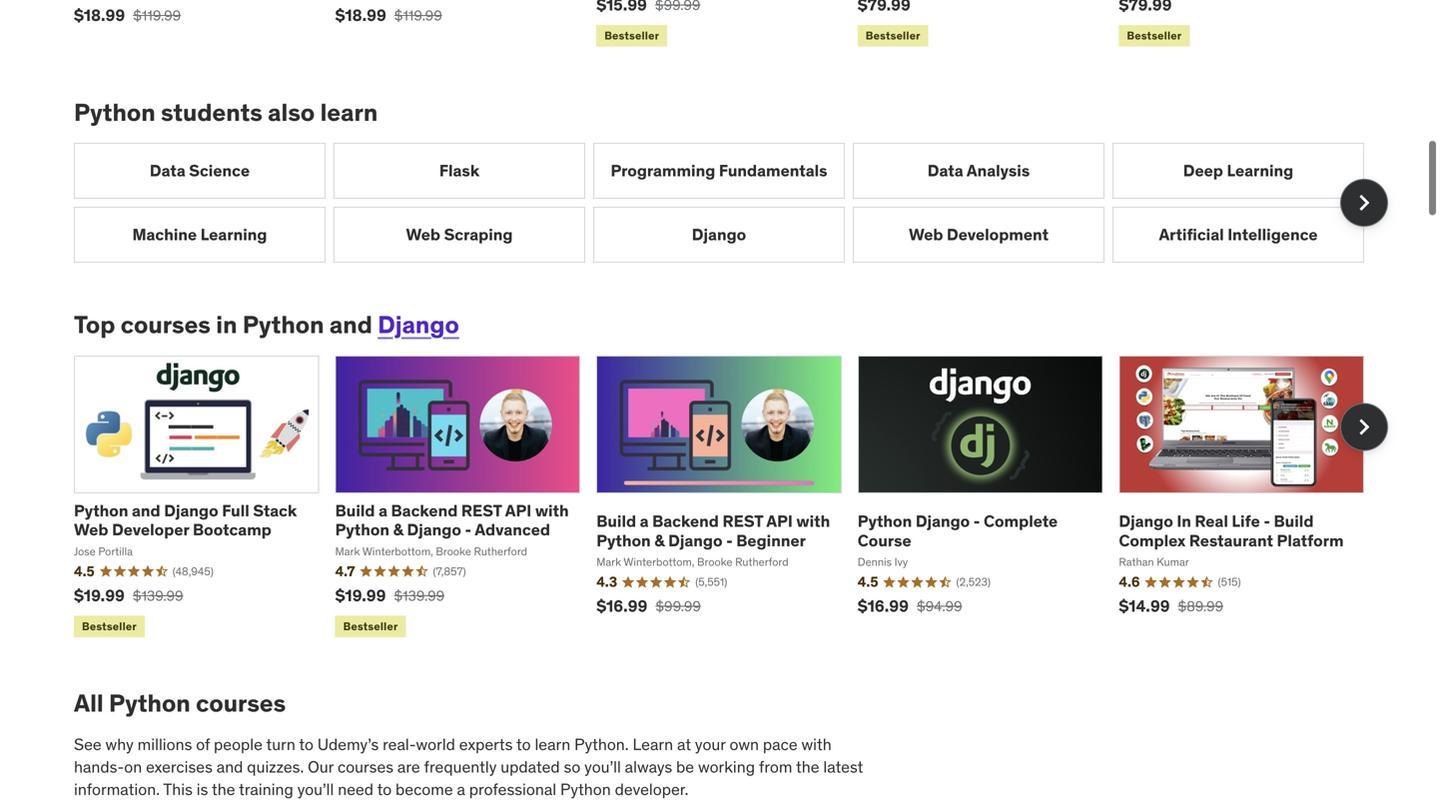Task type: describe. For each thing, give the bounding box(es) containing it.
web inside python and django full stack web developer bootcamp
[[74, 520, 108, 540]]

information.
[[74, 779, 160, 799]]

be
[[676, 757, 694, 777]]

are
[[397, 757, 420, 777]]

python students also learn
[[74, 97, 378, 127]]

machine learning link
[[74, 207, 326, 263]]

python inside python django - complete course
[[858, 511, 912, 532]]

& for build a backend rest api with python & django - beginner
[[654, 530, 665, 551]]

with for advanced
[[535, 500, 569, 521]]

students
[[161, 97, 263, 127]]

science
[[189, 160, 250, 181]]

advanced
[[475, 520, 550, 540]]

api for advanced
[[505, 500, 532, 521]]

python django - complete course
[[858, 511, 1058, 551]]

1 horizontal spatial to
[[377, 779, 392, 799]]

from
[[759, 757, 792, 777]]

intelligence
[[1228, 224, 1318, 245]]

build for build a backend rest api with python & django - advanced
[[335, 500, 375, 521]]

learning for deep learning
[[1227, 160, 1294, 181]]

deep learning link
[[1113, 143, 1364, 199]]

data science
[[150, 160, 250, 181]]

our
[[308, 757, 334, 777]]

complete
[[984, 511, 1058, 532]]

is
[[197, 779, 208, 799]]

build a backend rest api with python & django - beginner link
[[596, 511, 830, 551]]

courses inside see why millions of people turn to udemy's real-world experts to learn python. learn at your own pace with hands-on exercises and quizzes. our courses are frequently updated so you'll always be working from the latest information. this is the training you'll need to become a professional python developer.
[[338, 757, 394, 777]]

own
[[730, 734, 759, 755]]

1 vertical spatial you'll
[[297, 779, 334, 799]]

training
[[239, 779, 293, 799]]

see
[[74, 734, 102, 755]]

build a backend rest api with python & django - advanced link
[[335, 500, 569, 540]]

platform
[[1277, 530, 1344, 551]]

world
[[416, 734, 455, 755]]

fundamentals
[[719, 160, 828, 181]]

- inside python django - complete course
[[974, 511, 980, 532]]

flask
[[439, 160, 480, 181]]

2 horizontal spatial to
[[516, 734, 531, 755]]

always
[[625, 757, 672, 777]]

life
[[1232, 511, 1260, 532]]

- inside the django in real life - build complex restaurant platform
[[1264, 511, 1270, 532]]

a inside see why millions of people turn to udemy's real-world experts to learn python. learn at your own pace with hands-on exercises and quizzes. our courses are frequently updated so you'll always be working from the latest information. this is the training you'll need to become a professional python developer.
[[457, 779, 465, 799]]

hands-
[[74, 757, 124, 777]]

beginner
[[736, 530, 806, 551]]

why
[[105, 734, 134, 755]]

development
[[947, 224, 1049, 245]]

0 vertical spatial courses
[[121, 310, 211, 340]]

in
[[216, 310, 237, 340]]

python and django full stack web developer bootcamp
[[74, 500, 297, 540]]

restaurant
[[1189, 530, 1273, 551]]

django down the web scraping link
[[378, 310, 459, 340]]

0 horizontal spatial learn
[[320, 97, 378, 127]]

people
[[214, 734, 263, 755]]

in
[[1177, 511, 1191, 532]]

0 vertical spatial django link
[[593, 207, 845, 263]]

build for build a backend rest api with python & django - beginner
[[596, 511, 636, 532]]

top courses in python and django
[[74, 310, 459, 340]]

your
[[695, 734, 726, 755]]

top
[[74, 310, 115, 340]]

rest for advanced
[[461, 500, 502, 521]]

deep learning
[[1183, 160, 1294, 181]]

next image for python students also learn
[[1348, 187, 1380, 219]]

backend for beginner
[[652, 511, 719, 532]]

quizzes.
[[247, 757, 304, 777]]

django inside build a backend rest api with python & django - beginner
[[668, 530, 723, 551]]

2 horizontal spatial and
[[330, 310, 372, 340]]

professional
[[469, 779, 556, 799]]

django inside build a backend rest api with python & django - advanced
[[407, 520, 461, 540]]

pace
[[763, 734, 798, 755]]

python and django full stack web developer bootcamp link
[[74, 500, 297, 540]]

python inside build a backend rest api with python & django - advanced
[[335, 520, 390, 540]]

real
[[1195, 511, 1228, 532]]

so
[[564, 757, 581, 777]]

next image for and
[[1348, 411, 1380, 443]]

on
[[124, 757, 142, 777]]

django in real life - build complex restaurant platform link
[[1119, 511, 1344, 551]]

analysis
[[967, 160, 1030, 181]]

a for build a backend rest api with python & django - advanced
[[379, 500, 388, 521]]

web scraping link
[[334, 207, 585, 263]]

developer.
[[615, 779, 689, 799]]

learn inside see why millions of people turn to udemy's real-world experts to learn python. learn at your own pace with hands-on exercises and quizzes. our courses are frequently updated so you'll always be working from the latest information. this is the training you'll need to become a professional python developer.
[[535, 734, 571, 755]]

deep
[[1183, 160, 1223, 181]]

of
[[196, 734, 210, 755]]



Task type: vqa. For each thing, say whether or not it's contained in the screenshot.
month
no



Task type: locate. For each thing, give the bounding box(es) containing it.
data
[[150, 160, 186, 181], [928, 160, 964, 181]]

with inside see why millions of people turn to udemy's real-world experts to learn python. learn at your own pace with hands-on exercises and quizzes. our courses are frequently updated so you'll always be working from the latest information. this is the training you'll need to become a professional python developer.
[[802, 734, 832, 755]]

django inside python django - complete course
[[916, 511, 970, 532]]

carousel element for python students also learn
[[74, 143, 1388, 263]]

0 horizontal spatial you'll
[[297, 779, 334, 799]]

0 horizontal spatial web
[[74, 520, 108, 540]]

1 vertical spatial and
[[132, 500, 160, 521]]

python inside python and django full stack web developer bootcamp
[[74, 500, 128, 521]]

courses up need
[[338, 757, 394, 777]]

- inside build a backend rest api with python & django - advanced
[[465, 520, 472, 540]]

data for data science
[[150, 160, 186, 181]]

python
[[74, 97, 156, 127], [243, 310, 324, 340], [74, 500, 128, 521], [858, 511, 912, 532], [335, 520, 390, 540], [596, 530, 651, 551], [109, 688, 191, 718], [560, 779, 611, 799]]

data left analysis
[[928, 160, 964, 181]]

django
[[692, 224, 746, 245], [378, 310, 459, 340], [164, 500, 218, 521], [916, 511, 970, 532], [1119, 511, 1173, 532], [407, 520, 461, 540], [668, 530, 723, 551]]

0 horizontal spatial build
[[335, 500, 375, 521]]

learning right 'deep'
[[1227, 160, 1294, 181]]

1 vertical spatial django link
[[378, 310, 459, 340]]

real-
[[383, 734, 416, 755]]

data analysis
[[928, 160, 1030, 181]]

2 horizontal spatial build
[[1274, 511, 1314, 532]]

programming
[[611, 160, 715, 181]]

rest
[[461, 500, 502, 521], [723, 511, 763, 532]]

a for build a backend rest api with python & django - beginner
[[640, 511, 649, 532]]

data science link
[[74, 143, 326, 199]]

artificial intelligence
[[1159, 224, 1318, 245]]

2 horizontal spatial a
[[640, 511, 649, 532]]

build inside the django in real life - build complex restaurant platform
[[1274, 511, 1314, 532]]

rest inside build a backend rest api with python & django - advanced
[[461, 500, 502, 521]]

the right the from
[[796, 757, 820, 777]]

web
[[406, 224, 441, 245], [909, 224, 943, 245], [74, 520, 108, 540]]

rest for beginner
[[723, 511, 763, 532]]

2 horizontal spatial web
[[909, 224, 943, 245]]

1 horizontal spatial you'll
[[584, 757, 621, 777]]

backend left the beginner
[[652, 511, 719, 532]]

you'll down python.
[[584, 757, 621, 777]]

to right turn
[[299, 734, 314, 755]]

complex
[[1119, 530, 1186, 551]]

build inside build a backend rest api with python & django - beginner
[[596, 511, 636, 532]]

- left complete
[[974, 511, 980, 532]]

0 horizontal spatial data
[[150, 160, 186, 181]]

learn
[[633, 734, 673, 755]]

build a backend rest api with python & django - advanced
[[335, 500, 569, 540]]

1 horizontal spatial rest
[[723, 511, 763, 532]]

0 vertical spatial learn
[[320, 97, 378, 127]]

0 vertical spatial and
[[330, 310, 372, 340]]

django link down programming fundamentals link
[[593, 207, 845, 263]]

with inside build a backend rest api with python & django - advanced
[[535, 500, 569, 521]]

working
[[698, 757, 755, 777]]

api for beginner
[[766, 511, 793, 532]]

1 horizontal spatial and
[[216, 757, 243, 777]]

django inside the django in real life - build complex restaurant platform
[[1119, 511, 1173, 532]]

data analysis link
[[853, 143, 1105, 199]]

experts
[[459, 734, 513, 755]]

python.
[[574, 734, 629, 755]]

turn
[[266, 734, 296, 755]]

rest inside build a backend rest api with python & django - beginner
[[723, 511, 763, 532]]

2 vertical spatial and
[[216, 757, 243, 777]]

carousel element
[[74, 143, 1388, 263], [74, 355, 1388, 641]]

and inside python and django full stack web developer bootcamp
[[132, 500, 160, 521]]

all
[[74, 688, 104, 718]]

web development link
[[853, 207, 1105, 263]]

0 vertical spatial carousel element
[[74, 143, 1388, 263]]

django down programming fundamentals link
[[692, 224, 746, 245]]

1 horizontal spatial api
[[766, 511, 793, 532]]

machine learning
[[132, 224, 267, 245]]

frequently
[[424, 757, 497, 777]]

api inside build a backend rest api with python & django - advanced
[[505, 500, 532, 521]]

scraping
[[444, 224, 513, 245]]

python inside build a backend rest api with python & django - beginner
[[596, 530, 651, 551]]

1 horizontal spatial learning
[[1227, 160, 1294, 181]]

& inside build a backend rest api with python & django - beginner
[[654, 530, 665, 551]]

0 horizontal spatial api
[[505, 500, 532, 521]]

carousel element for and
[[74, 355, 1388, 641]]

0 horizontal spatial and
[[132, 500, 160, 521]]

web for web development
[[909, 224, 943, 245]]

programming fundamentals
[[611, 160, 828, 181]]

python django - complete course link
[[858, 511, 1058, 551]]

at
[[677, 734, 691, 755]]

1 horizontal spatial learn
[[535, 734, 571, 755]]

0 horizontal spatial to
[[299, 734, 314, 755]]

& inside build a backend rest api with python & django - advanced
[[393, 520, 403, 540]]

data for data analysis
[[928, 160, 964, 181]]

carousel element containing python and django full stack web developer bootcamp
[[74, 355, 1388, 641]]

udemy's
[[317, 734, 379, 755]]

this
[[163, 779, 193, 799]]

django inside python and django full stack web developer bootcamp
[[164, 500, 218, 521]]

learning down science
[[200, 224, 267, 245]]

api
[[505, 500, 532, 521], [766, 511, 793, 532]]

carousel element containing data science
[[74, 143, 1388, 263]]

build inside build a backend rest api with python & django - advanced
[[335, 500, 375, 521]]

machine
[[132, 224, 197, 245]]

0 vertical spatial the
[[796, 757, 820, 777]]

web left 'development'
[[909, 224, 943, 245]]

web for web scraping
[[406, 224, 441, 245]]

1 horizontal spatial backend
[[652, 511, 719, 532]]

full
[[222, 500, 250, 521]]

backend for advanced
[[391, 500, 458, 521]]

courses left in
[[121, 310, 211, 340]]

0 horizontal spatial django link
[[378, 310, 459, 340]]

artificial
[[1159, 224, 1224, 245]]

1 horizontal spatial build
[[596, 511, 636, 532]]

to up updated
[[516, 734, 531, 755]]

web left developer
[[74, 520, 108, 540]]

all python courses
[[74, 688, 286, 718]]

course
[[858, 530, 912, 551]]

see why millions of people turn to udemy's real-world experts to learn python. learn at your own pace with hands-on exercises and quizzes. our courses are frequently updated so you'll always be working from the latest information. this is the training you'll need to become a professional python developer.
[[74, 734, 863, 799]]

- inside build a backend rest api with python & django - beginner
[[726, 530, 733, 551]]

0 horizontal spatial the
[[212, 779, 235, 799]]

1 horizontal spatial data
[[928, 160, 964, 181]]

1 horizontal spatial &
[[654, 530, 665, 551]]

1 horizontal spatial a
[[457, 779, 465, 799]]

with for beginner
[[796, 511, 830, 532]]

flask link
[[334, 143, 585, 199]]

django in real life - build complex restaurant platform
[[1119, 511, 1344, 551]]

1 horizontal spatial the
[[796, 757, 820, 777]]

you'll down our
[[297, 779, 334, 799]]

&
[[393, 520, 403, 540], [654, 530, 665, 551]]

django right course
[[916, 511, 970, 532]]

a inside build a backend rest api with python & django - beginner
[[640, 511, 649, 532]]

backend inside build a backend rest api with python & django - beginner
[[652, 511, 719, 532]]

to right need
[[377, 779, 392, 799]]

django left in
[[1119, 511, 1173, 532]]

2 carousel element from the top
[[74, 355, 1388, 641]]

a inside build a backend rest api with python & django - advanced
[[379, 500, 388, 521]]

learn up "so"
[[535, 734, 571, 755]]

1 vertical spatial next image
[[1348, 411, 1380, 443]]

django link down the web scraping link
[[378, 310, 459, 340]]

2 next image from the top
[[1348, 411, 1380, 443]]

backend left "advanced"
[[391, 500, 458, 521]]

0 vertical spatial next image
[[1348, 187, 1380, 219]]

2 data from the left
[[928, 160, 964, 181]]

-
[[974, 511, 980, 532], [1264, 511, 1270, 532], [465, 520, 472, 540], [726, 530, 733, 551]]

1 next image from the top
[[1348, 187, 1380, 219]]

become
[[396, 779, 453, 799]]

- left "advanced"
[[465, 520, 472, 540]]

1 horizontal spatial django link
[[593, 207, 845, 263]]

exercises
[[146, 757, 213, 777]]

1 horizontal spatial web
[[406, 224, 441, 245]]

build a backend rest api with python & django - beginner
[[596, 511, 830, 551]]

you'll
[[584, 757, 621, 777], [297, 779, 334, 799]]

learn right also
[[320, 97, 378, 127]]

0 horizontal spatial a
[[379, 500, 388, 521]]

2 vertical spatial courses
[[338, 757, 394, 777]]

millions
[[137, 734, 192, 755]]

next image
[[1348, 187, 1380, 219], [1348, 411, 1380, 443]]

django link
[[593, 207, 845, 263], [378, 310, 459, 340]]

learning for machine learning
[[200, 224, 267, 245]]

to
[[299, 734, 314, 755], [516, 734, 531, 755], [377, 779, 392, 799]]

& for build a backend rest api with python & django - advanced
[[393, 520, 403, 540]]

0 horizontal spatial learning
[[200, 224, 267, 245]]

0 vertical spatial learning
[[1227, 160, 1294, 181]]

0 vertical spatial you'll
[[584, 757, 621, 777]]

1 vertical spatial learn
[[535, 734, 571, 755]]

with inside build a backend rest api with python & django - beginner
[[796, 511, 830, 532]]

programming fundamentals link
[[593, 143, 845, 199]]

api inside build a backend rest api with python & django - beginner
[[766, 511, 793, 532]]

1 vertical spatial carousel element
[[74, 355, 1388, 641]]

0 horizontal spatial rest
[[461, 500, 502, 521]]

data left science
[[150, 160, 186, 181]]

1 vertical spatial the
[[212, 779, 235, 799]]

1 vertical spatial courses
[[196, 688, 286, 718]]

need
[[338, 779, 374, 799]]

backend inside build a backend rest api with python & django - advanced
[[391, 500, 458, 521]]

stack
[[253, 500, 297, 521]]

- right life
[[1264, 511, 1270, 532]]

web left scraping
[[406, 224, 441, 245]]

latest
[[823, 757, 863, 777]]

artificial intelligence link
[[1113, 207, 1364, 263]]

web scraping
[[406, 224, 513, 245]]

0 horizontal spatial &
[[393, 520, 403, 540]]

also
[[268, 97, 315, 127]]

learn
[[320, 97, 378, 127], [535, 734, 571, 755]]

1 data from the left
[[150, 160, 186, 181]]

developer
[[112, 520, 189, 540]]

django left full
[[164, 500, 218, 521]]

courses up people
[[196, 688, 286, 718]]

and
[[330, 310, 372, 340], [132, 500, 160, 521], [216, 757, 243, 777]]

1 vertical spatial learning
[[200, 224, 267, 245]]

updated
[[501, 757, 560, 777]]

1 carousel element from the top
[[74, 143, 1388, 263]]

python inside see why millions of people turn to udemy's real-world experts to learn python. learn at your own pace with hands-on exercises and quizzes. our courses are frequently updated so you'll always be working from the latest information. this is the training you'll need to become a professional python developer.
[[560, 779, 611, 799]]

bootcamp
[[193, 520, 272, 540]]

courses
[[121, 310, 211, 340], [196, 688, 286, 718], [338, 757, 394, 777]]

django left "advanced"
[[407, 520, 461, 540]]

- left the beginner
[[726, 530, 733, 551]]

0 horizontal spatial backend
[[391, 500, 458, 521]]

learning
[[1227, 160, 1294, 181], [200, 224, 267, 245]]

web development
[[909, 224, 1049, 245]]

django left the beginner
[[668, 530, 723, 551]]

the right is
[[212, 779, 235, 799]]

and inside see why millions of people turn to udemy's real-world experts to learn python. learn at your own pace with hands-on exercises and quizzes. our courses are frequently updated so you'll always be working from the latest information. this is the training you'll need to become a professional python developer.
[[216, 757, 243, 777]]



